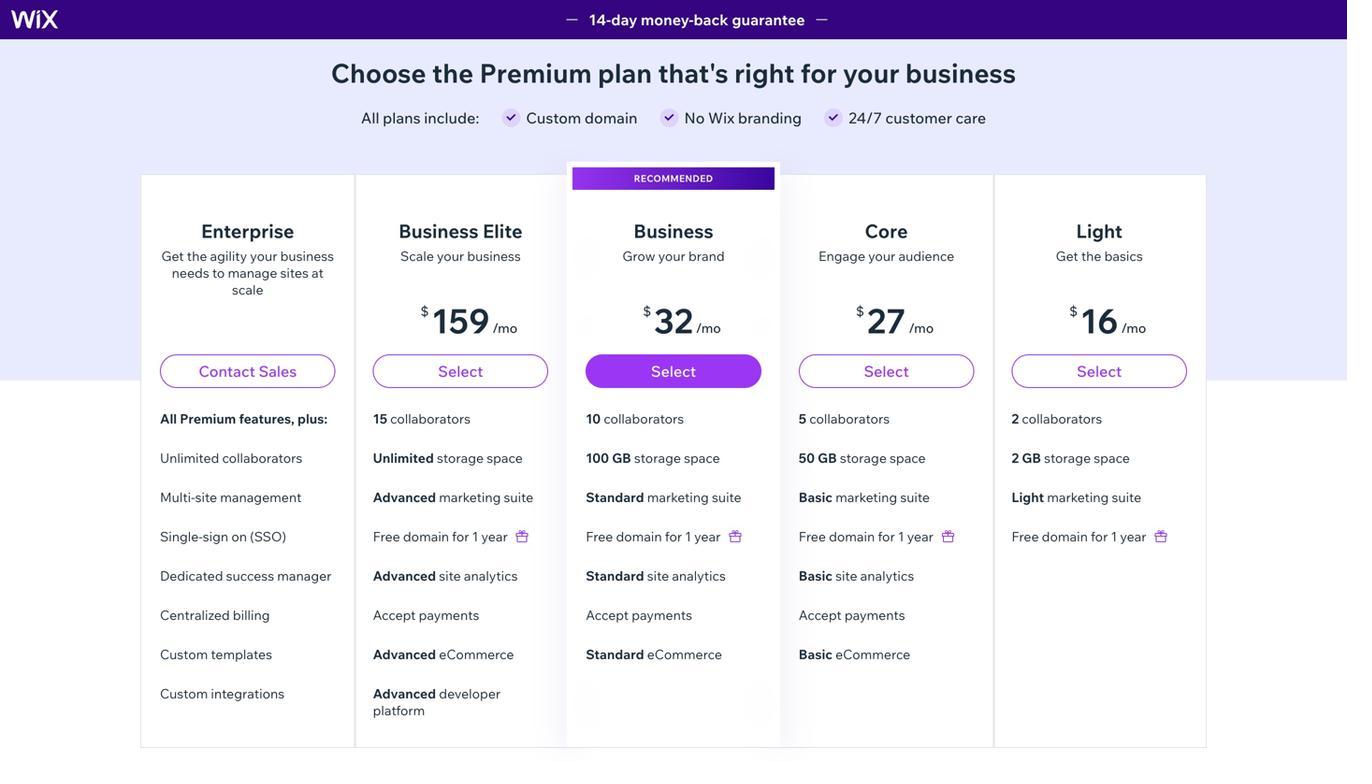 Task type: describe. For each thing, give the bounding box(es) containing it.
advanced site analytics
[[373, 568, 518, 585]]

2 year from the left
[[695, 529, 721, 545]]

scale
[[401, 248, 434, 264]]

advanced for site analytics
[[373, 568, 436, 585]]

light get the basics
[[1056, 220, 1144, 264]]

templates
[[211, 647, 272, 663]]

all premium features, plus:
[[160, 411, 328, 427]]

multi-site management
[[160, 490, 302, 506]]

4 1 from the left
[[1112, 529, 1118, 545]]

your up 24/7
[[843, 57, 900, 89]]

all for all premium features, plus:
[[160, 411, 177, 427]]

core
[[865, 220, 909, 243]]

single-sign on (sso)
[[160, 529, 287, 545]]

3 accept from the left
[[799, 608, 842, 624]]

2 for 2
[[1012, 411, 1020, 427]]

$ for 16
[[1070, 303, 1078, 320]]

site for standard
[[648, 568, 669, 585]]

4 free domain for 1 year from the left
[[1012, 529, 1147, 545]]

gb for 100 gb
[[612, 450, 632, 467]]

plan
[[598, 57, 653, 89]]

features,
[[239, 411, 295, 427]]

developer platform
[[373, 686, 501, 719]]

your inside enterprise get the agility your business needs to manage sites at scale
[[250, 248, 278, 264]]

4 year from the left
[[1121, 529, 1147, 545]]

contact sales button
[[160, 355, 336, 388]]

select for 4th "select" button
[[1078, 362, 1123, 381]]

5 collaborators
[[799, 411, 890, 427]]

4 select button from the left
[[1012, 355, 1188, 388]]

storage for 100 gb
[[635, 450, 681, 467]]

all plans include:
[[361, 109, 480, 127]]

branding
[[738, 109, 802, 127]]

developer
[[439, 686, 501, 703]]

advanced marketing suite
[[373, 490, 534, 506]]

plans
[[383, 109, 421, 127]]

3 payments from the left
[[845, 608, 906, 624]]

14-day money-back guarantee
[[589, 10, 806, 29]]

unlimited storage space
[[373, 450, 523, 467]]

platform
[[373, 703, 425, 719]]

suite for advanced marketing suite
[[504, 490, 534, 506]]

basics
[[1105, 248, 1144, 264]]

care
[[956, 109, 987, 127]]

customer
[[886, 109, 953, 127]]

$ 16 /mo
[[1070, 300, 1147, 342]]

unlimited for unlimited collaborators
[[160, 450, 219, 467]]

all for all plans include:
[[361, 109, 380, 127]]

10
[[586, 411, 601, 427]]

1 storage from the left
[[437, 450, 484, 467]]

basic ecommerce
[[799, 647, 911, 663]]

success
[[226, 568, 274, 585]]

marketing for light
[[1048, 490, 1110, 506]]

marketing for basic
[[836, 490, 898, 506]]

for down advanced marketing suite
[[452, 529, 469, 545]]

guarantee
[[732, 10, 806, 29]]

$ for 32
[[643, 303, 652, 320]]

collaborators for 15
[[391, 411, 471, 427]]

2 gb storage space
[[1012, 450, 1131, 467]]

that's
[[658, 57, 729, 89]]

day
[[612, 10, 638, 29]]

collaborators for 2
[[1023, 411, 1103, 427]]

1 space from the left
[[487, 450, 523, 467]]

3 1 from the left
[[899, 529, 905, 545]]

gb for 2 gb
[[1023, 450, 1042, 467]]

domain up basic site analytics
[[829, 529, 875, 545]]

collaborators up management
[[222, 450, 303, 467]]

core engage your audience
[[819, 220, 955, 264]]

on
[[232, 529, 247, 545]]

single-
[[160, 529, 203, 545]]

manager
[[277, 568, 332, 585]]

marketing for advanced
[[439, 490, 501, 506]]

site for advanced
[[439, 568, 461, 585]]

wix
[[709, 109, 735, 127]]

recommended
[[634, 173, 714, 184]]

sign
[[203, 529, 229, 545]]

/mo for 32
[[696, 320, 722, 337]]

dedicated success manager
[[160, 568, 332, 585]]

3 accept payments from the left
[[799, 608, 906, 624]]

14-
[[589, 10, 612, 29]]

dedicated
[[160, 568, 223, 585]]

/mo for 27
[[909, 320, 934, 337]]

your inside 'core engage your audience'
[[869, 248, 896, 264]]

custom for custom templates
[[160, 647, 208, 663]]

standard for marketing suite
[[586, 490, 645, 506]]

marketing for standard
[[648, 490, 709, 506]]

sales
[[259, 362, 297, 381]]

choose the premium plan that's right for your business
[[331, 57, 1017, 89]]

agility
[[210, 248, 247, 264]]

domain up advanced site analytics
[[403, 529, 449, 545]]

storage for 2 gb
[[1045, 450, 1092, 467]]

your inside business grow your brand
[[659, 248, 686, 264]]

analytics for basic site analytics
[[861, 568, 915, 585]]

custom domain
[[526, 109, 638, 127]]

for down standard marketing suite
[[665, 529, 683, 545]]

site for multi-
[[195, 490, 217, 506]]

standard marketing suite
[[586, 490, 742, 506]]

1 free domain for 1 year from the left
[[373, 529, 508, 545]]

2 free domain for 1 year from the left
[[586, 529, 721, 545]]

24/7 customer care
[[849, 109, 987, 127]]

to
[[212, 265, 225, 281]]

50
[[799, 450, 815, 467]]

1 horizontal spatial premium
[[480, 57, 592, 89]]

2 accept from the left
[[586, 608, 629, 624]]

/mo for 16
[[1122, 320, 1147, 337]]

audience
[[899, 248, 955, 264]]

1 accept from the left
[[373, 608, 416, 624]]

management
[[220, 490, 302, 506]]

engage
[[819, 248, 866, 264]]

integrations
[[211, 686, 285, 703]]

analytics for advanced site analytics
[[464, 568, 518, 585]]

basic for ecommerce
[[799, 647, 833, 663]]

$ 32 /mo
[[643, 300, 722, 342]]

elite
[[483, 220, 523, 243]]

at
[[312, 265, 324, 281]]

custom for custom integrations
[[160, 686, 208, 703]]

1 free from the left
[[373, 529, 400, 545]]

domain down the light marketing suite
[[1042, 529, 1089, 545]]

space for 2 gb storage space
[[1095, 450, 1131, 467]]

ecommerce for standard ecommerce
[[648, 647, 723, 663]]

suite for standard marketing suite
[[712, 490, 742, 506]]

space for 100 gb storage space
[[684, 450, 720, 467]]

contact
[[199, 362, 255, 381]]

for down the light marketing suite
[[1091, 529, 1109, 545]]

ecommerce for advanced ecommerce
[[439, 647, 514, 663]]

multi-
[[160, 490, 195, 506]]

1 year from the left
[[482, 529, 508, 545]]

enterprise get the agility your business needs to manage sites at scale
[[162, 220, 334, 298]]

include:
[[424, 109, 480, 127]]



Task type: vqa. For each thing, say whether or not it's contained in the screenshot.
a in the Start designing your site from a template Recommended templates for Online Store
no



Task type: locate. For each thing, give the bounding box(es) containing it.
marketing down the 100 gb storage space
[[648, 490, 709, 506]]

light down 2 gb storage space
[[1012, 490, 1045, 506]]

2 suite from the left
[[712, 490, 742, 506]]

storage up advanced marketing suite
[[437, 450, 484, 467]]

no
[[685, 109, 705, 127]]

suite down the 100 gb storage space
[[712, 490, 742, 506]]

1 standard from the top
[[586, 490, 645, 506]]

2 vertical spatial basic
[[799, 647, 833, 663]]

3 free domain for 1 year from the left
[[799, 529, 934, 545]]

1 vertical spatial 2
[[1012, 450, 1020, 467]]

1 horizontal spatial get
[[1056, 248, 1079, 264]]

2 1 from the left
[[685, 529, 692, 545]]

accept
[[373, 608, 416, 624], [586, 608, 629, 624], [799, 608, 842, 624]]

$ 159 /mo
[[421, 300, 518, 342]]

1 horizontal spatial ecommerce
[[648, 647, 723, 663]]

select button down '32'
[[586, 355, 762, 388]]

1 horizontal spatial unlimited
[[373, 450, 434, 467]]

all up unlimited collaborators
[[160, 411, 177, 427]]

business down elite
[[467, 248, 521, 264]]

the left basics
[[1082, 248, 1102, 264]]

business elite scale your business
[[399, 220, 523, 264]]

3 marketing from the left
[[836, 490, 898, 506]]

0 horizontal spatial payments
[[419, 608, 480, 624]]

free domain for 1 year
[[373, 529, 508, 545], [586, 529, 721, 545], [799, 529, 934, 545], [1012, 529, 1147, 545]]

0 horizontal spatial business
[[280, 248, 334, 264]]

payments down standard site analytics
[[632, 608, 693, 624]]

1 horizontal spatial business
[[634, 220, 714, 243]]

1 horizontal spatial analytics
[[672, 568, 726, 585]]

2 horizontal spatial the
[[1082, 248, 1102, 264]]

3 /mo from the left
[[909, 320, 934, 337]]

3 ecommerce from the left
[[836, 647, 911, 663]]

the up needs
[[187, 248, 207, 264]]

ecommerce down standard site analytics
[[648, 647, 723, 663]]

plus:
[[298, 411, 328, 427]]

business inside business elite scale your business
[[467, 248, 521, 264]]

space up standard marketing suite
[[684, 450, 720, 467]]

your down core
[[869, 248, 896, 264]]

collaborators up the 100 gb storage space
[[604, 411, 684, 427]]

storage up standard marketing suite
[[635, 450, 681, 467]]

accept up the advanced ecommerce
[[373, 608, 416, 624]]

0 horizontal spatial all
[[160, 411, 177, 427]]

business inside business grow your brand
[[634, 220, 714, 243]]

/mo for 159
[[493, 320, 518, 337]]

your right scale
[[437, 248, 464, 264]]

gb right 100
[[612, 450, 632, 467]]

back
[[694, 10, 729, 29]]

get
[[162, 248, 184, 264], [1056, 248, 1079, 264]]

4 /mo from the left
[[1122, 320, 1147, 337]]

standard down standard site analytics
[[586, 647, 645, 663]]

all left 'plans'
[[361, 109, 380, 127]]

1 horizontal spatial light
[[1077, 220, 1123, 243]]

select for 4th "select" button from right
[[438, 362, 483, 381]]

1 down standard marketing suite
[[685, 529, 692, 545]]

1 gb from the left
[[612, 450, 632, 467]]

0 horizontal spatial accept payments
[[373, 608, 480, 624]]

collaborators for 5
[[810, 411, 890, 427]]

analytics
[[464, 568, 518, 585], [672, 568, 726, 585], [861, 568, 915, 585]]

business inside enterprise get the agility your business needs to manage sites at scale
[[280, 248, 334, 264]]

select for third "select" button from the right
[[651, 362, 697, 381]]

site up standard ecommerce
[[648, 568, 669, 585]]

analytics down advanced marketing suite
[[464, 568, 518, 585]]

1 horizontal spatial gb
[[818, 450, 837, 467]]

the up include:
[[432, 57, 474, 89]]

1 business from the left
[[399, 220, 479, 243]]

0 vertical spatial premium
[[480, 57, 592, 89]]

basic down 50 at the bottom right
[[799, 490, 833, 506]]

1 horizontal spatial accept payments
[[586, 608, 693, 624]]

centralized
[[160, 608, 230, 624]]

for
[[801, 57, 838, 89], [452, 529, 469, 545], [665, 529, 683, 545], [878, 529, 896, 545], [1091, 529, 1109, 545]]

business up "care"
[[906, 57, 1017, 89]]

3 gb from the left
[[1023, 450, 1042, 467]]

2 standard from the top
[[586, 568, 645, 585]]

domain
[[585, 109, 638, 127], [403, 529, 449, 545], [616, 529, 662, 545], [829, 529, 875, 545], [1042, 529, 1089, 545]]

enterprise
[[201, 220, 294, 243]]

select button down 159
[[373, 355, 549, 388]]

the
[[432, 57, 474, 89], [187, 248, 207, 264], [1082, 248, 1102, 264]]

2 payments from the left
[[632, 608, 693, 624]]

$ inside $ 16 /mo
[[1070, 303, 1078, 320]]

$
[[421, 303, 429, 320], [643, 303, 652, 320], [857, 303, 865, 320], [1070, 303, 1078, 320]]

ecommerce up developer
[[439, 647, 514, 663]]

sites
[[280, 265, 309, 281]]

4 marketing from the left
[[1048, 490, 1110, 506]]

business inside business elite scale your business
[[399, 220, 479, 243]]

0 horizontal spatial the
[[187, 248, 207, 264]]

1 vertical spatial standard
[[586, 568, 645, 585]]

0 vertical spatial light
[[1077, 220, 1123, 243]]

analytics for standard site analytics
[[672, 568, 726, 585]]

0 horizontal spatial get
[[162, 248, 184, 264]]

standard ecommerce
[[586, 647, 723, 663]]

2 analytics from the left
[[672, 568, 726, 585]]

$ left 16
[[1070, 303, 1078, 320]]

2 2 from the top
[[1012, 450, 1020, 467]]

2 horizontal spatial analytics
[[861, 568, 915, 585]]

premium
[[480, 57, 592, 89], [180, 411, 236, 427]]

ecommerce down basic site analytics
[[836, 647, 911, 663]]

business for grow
[[634, 220, 714, 243]]

site up "basic ecommerce"
[[836, 568, 858, 585]]

1 /mo from the left
[[493, 320, 518, 337]]

4 suite from the left
[[1113, 490, 1142, 506]]

get up needs
[[162, 248, 184, 264]]

1 $ from the left
[[421, 303, 429, 320]]

custom integrations
[[160, 686, 285, 703]]

50 gb storage space
[[799, 450, 926, 467]]

no wix branding
[[685, 109, 802, 127]]

light for light get the basics
[[1077, 220, 1123, 243]]

marketing down unlimited storage space
[[439, 490, 501, 506]]

2 accept payments from the left
[[586, 608, 693, 624]]

$ inside $ 27 /mo
[[857, 303, 865, 320]]

(sso)
[[250, 529, 287, 545]]

unlimited up the 'multi-'
[[160, 450, 219, 467]]

site
[[195, 490, 217, 506], [439, 568, 461, 585], [648, 568, 669, 585], [836, 568, 858, 585]]

1 analytics from the left
[[464, 568, 518, 585]]

gb for 50 gb
[[818, 450, 837, 467]]

billing
[[233, 608, 270, 624]]

3 suite from the left
[[901, 490, 930, 506]]

159
[[432, 300, 490, 342]]

storage for 50 gb
[[840, 450, 887, 467]]

0 horizontal spatial unlimited
[[160, 450, 219, 467]]

1
[[472, 529, 479, 545], [685, 529, 692, 545], [899, 529, 905, 545], [1112, 529, 1118, 545]]

free
[[373, 529, 400, 545], [586, 529, 613, 545], [799, 529, 827, 545], [1012, 529, 1040, 545]]

1 horizontal spatial payments
[[632, 608, 693, 624]]

/mo right 159
[[493, 320, 518, 337]]

unlimited collaborators
[[160, 450, 303, 467]]

unlimited down 15 collaborators
[[373, 450, 434, 467]]

accept up standard ecommerce
[[586, 608, 629, 624]]

0 horizontal spatial business
[[399, 220, 479, 243]]

2 horizontal spatial gb
[[1023, 450, 1042, 467]]

0 vertical spatial basic
[[799, 490, 833, 506]]

standard for ecommerce
[[586, 647, 645, 663]]

0 horizontal spatial premium
[[180, 411, 236, 427]]

needs
[[172, 265, 209, 281]]

light inside "light get the basics"
[[1077, 220, 1123, 243]]

2 ecommerce from the left
[[648, 647, 723, 663]]

2 horizontal spatial ecommerce
[[836, 647, 911, 663]]

manage
[[228, 265, 277, 281]]

site for basic
[[836, 568, 858, 585]]

standard down 100
[[586, 490, 645, 506]]

contact sales
[[199, 362, 297, 381]]

accept up "basic ecommerce"
[[799, 608, 842, 624]]

unlimited for unlimited storage space
[[373, 450, 434, 467]]

1 accept payments from the left
[[373, 608, 480, 624]]

2 marketing from the left
[[648, 490, 709, 506]]

suite down 2 gb storage space
[[1113, 490, 1142, 506]]

1 ecommerce from the left
[[439, 647, 514, 663]]

gb down 2 collaborators
[[1023, 450, 1042, 467]]

year
[[482, 529, 508, 545], [695, 529, 721, 545], [908, 529, 934, 545], [1121, 529, 1147, 545]]

ecommerce for basic ecommerce
[[836, 647, 911, 663]]

15
[[373, 411, 388, 427]]

unlimited
[[160, 450, 219, 467], [373, 450, 434, 467]]

1 horizontal spatial all
[[361, 109, 380, 127]]

select down 27
[[864, 362, 910, 381]]

light marketing suite
[[1012, 490, 1142, 506]]

4 storage from the left
[[1045, 450, 1092, 467]]

your inside business elite scale your business
[[437, 248, 464, 264]]

select button down 27
[[799, 355, 975, 388]]

suite
[[504, 490, 534, 506], [712, 490, 742, 506], [901, 490, 930, 506], [1113, 490, 1142, 506]]

3 advanced from the top
[[373, 647, 436, 663]]

1 payments from the left
[[419, 608, 480, 624]]

1 2 from the top
[[1012, 411, 1020, 427]]

2 business from the left
[[634, 220, 714, 243]]

3 space from the left
[[890, 450, 926, 467]]

4 advanced from the top
[[373, 686, 436, 703]]

/mo inside $ 32 /mo
[[696, 320, 722, 337]]

basic for site analytics
[[799, 568, 833, 585]]

space up advanced marketing suite
[[487, 450, 523, 467]]

year down the light marketing suite
[[1121, 529, 1147, 545]]

15 collaborators
[[373, 411, 471, 427]]

advanced for ecommerce
[[373, 647, 436, 663]]

basic for marketing suite
[[799, 490, 833, 506]]

suite for light marketing suite
[[1113, 490, 1142, 506]]

standard up standard ecommerce
[[586, 568, 645, 585]]

select down '32'
[[651, 362, 697, 381]]

1 down advanced marketing suite
[[472, 529, 479, 545]]

2 get from the left
[[1056, 248, 1079, 264]]

your right grow
[[659, 248, 686, 264]]

0 vertical spatial custom
[[526, 109, 582, 127]]

right
[[735, 57, 795, 89]]

1 suite from the left
[[504, 490, 534, 506]]

select
[[438, 362, 483, 381], [651, 362, 697, 381], [864, 362, 910, 381], [1078, 362, 1123, 381]]

/mo inside $ 16 /mo
[[1122, 320, 1147, 337]]

$ left 159
[[421, 303, 429, 320]]

1 vertical spatial premium
[[180, 411, 236, 427]]

marketing
[[439, 490, 501, 506], [648, 490, 709, 506], [836, 490, 898, 506], [1048, 490, 1110, 506]]

your up manage
[[250, 248, 278, 264]]

business
[[906, 57, 1017, 89], [280, 248, 334, 264], [467, 248, 521, 264]]

free domain for 1 year up advanced site analytics
[[373, 529, 508, 545]]

light
[[1077, 220, 1123, 243], [1012, 490, 1045, 506]]

2 collaborators
[[1012, 411, 1103, 427]]

$ inside $ 32 /mo
[[643, 303, 652, 320]]

0 vertical spatial 2
[[1012, 411, 1020, 427]]

2 free from the left
[[586, 529, 613, 545]]

3 free from the left
[[799, 529, 827, 545]]

advanced ecommerce
[[373, 647, 514, 663]]

1 vertical spatial all
[[160, 411, 177, 427]]

the inside "light get the basics"
[[1082, 248, 1102, 264]]

site up the sign
[[195, 490, 217, 506]]

choose
[[331, 57, 426, 89]]

get inside enterprise get the agility your business needs to manage sites at scale
[[162, 248, 184, 264]]

/mo inside $ 27 /mo
[[909, 320, 934, 337]]

/mo right '32'
[[696, 320, 722, 337]]

business up at
[[280, 248, 334, 264]]

100 gb storage space
[[586, 450, 720, 467]]

basic down basic site analytics
[[799, 647, 833, 663]]

1 vertical spatial light
[[1012, 490, 1045, 506]]

gb right 50 at the bottom right
[[818, 450, 837, 467]]

4 space from the left
[[1095, 450, 1131, 467]]

3 year from the left
[[908, 529, 934, 545]]

2 horizontal spatial business
[[906, 57, 1017, 89]]

1 select button from the left
[[373, 355, 549, 388]]

free up advanced site analytics
[[373, 529, 400, 545]]

free up standard site analytics
[[586, 529, 613, 545]]

0 horizontal spatial ecommerce
[[439, 647, 514, 663]]

basic marketing suite
[[799, 490, 930, 506]]

$ 27 /mo
[[857, 300, 934, 342]]

suite down unlimited storage space
[[504, 490, 534, 506]]

3 select button from the left
[[799, 355, 975, 388]]

business for elite
[[399, 220, 479, 243]]

0 horizontal spatial light
[[1012, 490, 1045, 506]]

gb
[[612, 450, 632, 467], [818, 450, 837, 467], [1023, 450, 1042, 467]]

collaborators for 10
[[604, 411, 684, 427]]

1 advanced from the top
[[373, 490, 436, 506]]

1 basic from the top
[[799, 490, 833, 506]]

$ left '32'
[[643, 303, 652, 320]]

2 horizontal spatial payments
[[845, 608, 906, 624]]

the inside enterprise get the agility your business needs to manage sites at scale
[[187, 248, 207, 264]]

2 /mo from the left
[[696, 320, 722, 337]]

scale
[[232, 282, 264, 298]]

1 down basic marketing suite at the right bottom
[[899, 529, 905, 545]]

space
[[487, 450, 523, 467], [684, 450, 720, 467], [890, 450, 926, 467], [1095, 450, 1131, 467]]

accept payments up the advanced ecommerce
[[373, 608, 480, 624]]

advanced
[[373, 490, 436, 506], [373, 568, 436, 585], [373, 647, 436, 663], [373, 686, 436, 703]]

suite for basic marketing suite
[[901, 490, 930, 506]]

3 basic from the top
[[799, 647, 833, 663]]

select down 16
[[1078, 362, 1123, 381]]

money-
[[641, 10, 694, 29]]

100
[[586, 450, 609, 467]]

domain up standard site analytics
[[616, 529, 662, 545]]

storage up basic marketing suite at the right bottom
[[840, 450, 887, 467]]

1 vertical spatial custom
[[160, 647, 208, 663]]

2 basic from the top
[[799, 568, 833, 585]]

$ left 27
[[857, 303, 865, 320]]

basic up "basic ecommerce"
[[799, 568, 833, 585]]

get inside "light get the basics"
[[1056, 248, 1079, 264]]

space for 50 gb storage space
[[890, 450, 926, 467]]

3 select from the left
[[864, 362, 910, 381]]

business up brand
[[634, 220, 714, 243]]

2 vertical spatial custom
[[160, 686, 208, 703]]

1 1 from the left
[[472, 529, 479, 545]]

1 horizontal spatial accept
[[586, 608, 629, 624]]

1 vertical spatial basic
[[799, 568, 833, 585]]

accept payments
[[373, 608, 480, 624], [586, 608, 693, 624], [799, 608, 906, 624]]

32
[[654, 300, 694, 342]]

brand
[[689, 248, 725, 264]]

1 horizontal spatial the
[[432, 57, 474, 89]]

grow
[[623, 248, 656, 264]]

2 select from the left
[[651, 362, 697, 381]]

light for light marketing suite
[[1012, 490, 1045, 506]]

/mo inside '$ 159 /mo'
[[493, 320, 518, 337]]

0 vertical spatial all
[[361, 109, 380, 127]]

for down basic marketing suite at the right bottom
[[878, 529, 896, 545]]

2 horizontal spatial accept
[[799, 608, 842, 624]]

2 storage from the left
[[635, 450, 681, 467]]

ecommerce
[[439, 647, 514, 663], [648, 647, 723, 663], [836, 647, 911, 663]]

standard site analytics
[[586, 568, 726, 585]]

5
[[799, 411, 807, 427]]

2 gb from the left
[[818, 450, 837, 467]]

3 $ from the left
[[857, 303, 865, 320]]

basic site analytics
[[799, 568, 915, 585]]

business up scale
[[399, 220, 479, 243]]

3 standard from the top
[[586, 647, 645, 663]]

collaborators up unlimited storage space
[[391, 411, 471, 427]]

2 up 2 gb storage space
[[1012, 411, 1020, 427]]

storage
[[437, 450, 484, 467], [635, 450, 681, 467], [840, 450, 887, 467], [1045, 450, 1092, 467]]

4 select from the left
[[1078, 362, 1123, 381]]

free domain for 1 year down the light marketing suite
[[1012, 529, 1147, 545]]

get left basics
[[1056, 248, 1079, 264]]

accept payments up "basic ecommerce"
[[799, 608, 906, 624]]

select for 3rd "select" button from left
[[864, 362, 910, 381]]

2 vertical spatial standard
[[586, 647, 645, 663]]

1 select from the left
[[438, 362, 483, 381]]

0 horizontal spatial gb
[[612, 450, 632, 467]]

space up basic marketing suite at the right bottom
[[890, 450, 926, 467]]

2 for 2 gb
[[1012, 450, 1020, 467]]

$ inside '$ 159 /mo'
[[421, 303, 429, 320]]

suite down 50 gb storage space
[[901, 490, 930, 506]]

27
[[868, 300, 906, 342]]

the for enterprise
[[187, 248, 207, 264]]

2 $ from the left
[[643, 303, 652, 320]]

analytics down basic marketing suite at the right bottom
[[861, 568, 915, 585]]

select button
[[373, 355, 549, 388], [586, 355, 762, 388], [799, 355, 975, 388], [1012, 355, 1188, 388]]

4 $ from the left
[[1070, 303, 1078, 320]]

free domain for 1 year down basic marketing suite at the right bottom
[[799, 529, 934, 545]]

0 horizontal spatial accept
[[373, 608, 416, 624]]

for right right
[[801, 57, 838, 89]]

the for light
[[1082, 248, 1102, 264]]

year down standard marketing suite
[[695, 529, 721, 545]]

collaborators
[[391, 411, 471, 427], [604, 411, 684, 427], [810, 411, 890, 427], [1023, 411, 1103, 427], [222, 450, 303, 467]]

standard
[[586, 490, 645, 506], [586, 568, 645, 585], [586, 647, 645, 663]]

custom for custom domain
[[526, 109, 582, 127]]

custom templates
[[160, 647, 272, 663]]

payments down advanced site analytics
[[419, 608, 480, 624]]

2 unlimited from the left
[[373, 450, 434, 467]]

accept payments up standard ecommerce
[[586, 608, 693, 624]]

2 down 2 collaborators
[[1012, 450, 1020, 467]]

1 marketing from the left
[[439, 490, 501, 506]]

1 horizontal spatial business
[[467, 248, 521, 264]]

3 analytics from the left
[[861, 568, 915, 585]]

16
[[1081, 300, 1119, 342]]

advanced for marketing suite
[[373, 490, 436, 506]]

standard for site analytics
[[586, 568, 645, 585]]

year down basic marketing suite at the right bottom
[[908, 529, 934, 545]]

$ for 159
[[421, 303, 429, 320]]

business
[[399, 220, 479, 243], [634, 220, 714, 243]]

light up basics
[[1077, 220, 1123, 243]]

0 vertical spatial standard
[[586, 490, 645, 506]]

1 down the light marketing suite
[[1112, 529, 1118, 545]]

4 free from the left
[[1012, 529, 1040, 545]]

10 collaborators
[[586, 411, 684, 427]]

1 get from the left
[[162, 248, 184, 264]]

all
[[361, 109, 380, 127], [160, 411, 177, 427]]

2 horizontal spatial accept payments
[[799, 608, 906, 624]]

domain down plan
[[585, 109, 638, 127]]

get for light
[[1056, 248, 1079, 264]]

select down 159
[[438, 362, 483, 381]]

$ for 27
[[857, 303, 865, 320]]

0 horizontal spatial analytics
[[464, 568, 518, 585]]

2 select button from the left
[[586, 355, 762, 388]]

free down the light marketing suite
[[1012, 529, 1040, 545]]

free domain for 1 year up standard site analytics
[[586, 529, 721, 545]]

centralized billing
[[160, 608, 270, 624]]

1 unlimited from the left
[[160, 450, 219, 467]]

business grow your brand
[[623, 220, 725, 264]]

free up basic site analytics
[[799, 529, 827, 545]]

get for enterprise
[[162, 248, 184, 264]]

/mo right 27
[[909, 320, 934, 337]]

2 space from the left
[[684, 450, 720, 467]]

3 storage from the left
[[840, 450, 887, 467]]

2 advanced from the top
[[373, 568, 436, 585]]



